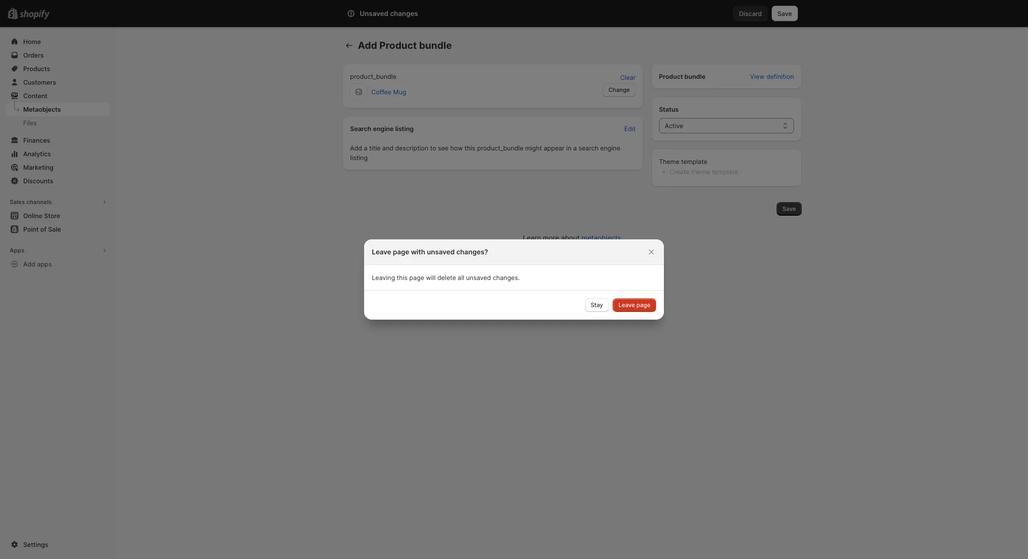 Task type: vqa. For each thing, say whether or not it's contained in the screenshot.
dialog
no



Task type: describe. For each thing, give the bounding box(es) containing it.
leave page with unsaved changes?
[[372, 248, 488, 256]]

add apps
[[23, 260, 52, 268]]

coffee mug
[[371, 88, 406, 96]]

home
[[23, 38, 41, 45]]

apps
[[37, 260, 52, 268]]

might
[[525, 144, 542, 152]]

add for add a title and description to see how this product_bundle might appear in a search engine listing
[[350, 144, 362, 152]]

leave page with unsaved changes? dialog
[[0, 239, 1028, 320]]

1 horizontal spatial listing
[[395, 125, 414, 132]]

stay
[[591, 301, 603, 309]]

view definition
[[750, 73, 794, 80]]

apps
[[10, 247, 24, 254]]

change button
[[603, 83, 636, 97]]

sales channels
[[10, 198, 52, 206]]

theme template
[[659, 158, 707, 165]]

description
[[395, 144, 428, 152]]

engine inside the add a title and description to see how this product_bundle might appear in a search engine listing
[[600, 144, 620, 152]]

settings link
[[6, 538, 110, 551]]

page for leave page
[[637, 301, 650, 309]]

appear
[[544, 144, 565, 152]]

channels
[[26, 198, 52, 206]]

metaobjects link
[[6, 103, 110, 116]]

active
[[665, 122, 683, 130]]

in
[[566, 144, 571, 152]]

learn more about metaobjects
[[523, 234, 621, 242]]

add apps button
[[6, 257, 110, 271]]

title
[[369, 144, 381, 152]]

unsaved
[[360, 9, 388, 17]]

add for add product bundle
[[358, 40, 377, 51]]

files link
[[6, 116, 110, 130]]

leaving this page will delete all unsaved changes.
[[372, 274, 520, 281]]

this inside the add a title and description to see how this product_bundle might appear in a search engine listing
[[465, 144, 475, 152]]

metaobjects link
[[582, 234, 621, 242]]

learn
[[523, 234, 541, 242]]

add a title and description to see how this product_bundle might appear in a search engine listing
[[350, 144, 620, 162]]

discard button
[[733, 6, 768, 21]]

0 vertical spatial bundle
[[419, 40, 452, 51]]

definition
[[766, 73, 794, 80]]

this inside leave page with unsaved changes? dialog
[[397, 274, 408, 281]]

0 vertical spatial save button
[[772, 6, 798, 21]]

home link
[[6, 35, 110, 48]]

search engine listing
[[350, 125, 414, 132]]

about
[[561, 234, 580, 242]]

with
[[411, 248, 425, 256]]

add product bundle
[[358, 40, 452, 51]]

1 horizontal spatial bundle
[[685, 73, 705, 80]]

will
[[426, 274, 436, 281]]

search button
[[374, 6, 654, 21]]

unsaved changes
[[360, 9, 418, 17]]

1 vertical spatial page
[[409, 274, 424, 281]]

coffee mug link
[[371, 88, 406, 96]]

settings
[[23, 541, 48, 548]]

sales channels button
[[6, 195, 110, 209]]

product_bundle inside the add a title and description to see how this product_bundle might appear in a search engine listing
[[477, 144, 523, 152]]

0 horizontal spatial unsaved
[[427, 248, 455, 256]]

mug
[[393, 88, 406, 96]]

to
[[430, 144, 436, 152]]

0 vertical spatial product
[[379, 40, 417, 51]]

edit button
[[618, 120, 642, 137]]



Task type: locate. For each thing, give the bounding box(es) containing it.
0 vertical spatial page
[[393, 248, 409, 256]]

a right in
[[573, 144, 577, 152]]

unsaved right all on the left
[[466, 274, 491, 281]]

changes
[[390, 9, 418, 17]]

changes?
[[456, 248, 488, 256]]

1 a from the left
[[364, 144, 367, 152]]

page for leave page with unsaved changes?
[[393, 248, 409, 256]]

page inside the leave page button
[[637, 301, 650, 309]]

view
[[750, 73, 765, 80]]

1 vertical spatial bundle
[[685, 73, 705, 80]]

0 horizontal spatial listing
[[350, 154, 368, 162]]

engine right search
[[600, 144, 620, 152]]

1 vertical spatial this
[[397, 274, 408, 281]]

1 horizontal spatial a
[[573, 144, 577, 152]]

0 vertical spatial search
[[390, 10, 410, 17]]

page
[[393, 248, 409, 256], [409, 274, 424, 281], [637, 301, 650, 309]]

0 horizontal spatial engine
[[373, 125, 394, 132]]

2 a from the left
[[573, 144, 577, 152]]

how
[[450, 144, 463, 152]]

a
[[364, 144, 367, 152], [573, 144, 577, 152]]

listing
[[395, 125, 414, 132], [350, 154, 368, 162]]

this
[[465, 144, 475, 152], [397, 274, 408, 281]]

2 vertical spatial page
[[637, 301, 650, 309]]

save
[[777, 10, 792, 17], [782, 205, 796, 212]]

discard
[[739, 10, 762, 17]]

apps button
[[6, 244, 110, 257]]

leaving
[[372, 274, 395, 281]]

product_bundle left might
[[477, 144, 523, 152]]

this right how
[[465, 144, 475, 152]]

1 vertical spatial search
[[350, 125, 371, 132]]

more
[[543, 234, 559, 242]]

0 horizontal spatial product_bundle
[[350, 73, 396, 80]]

leave page
[[619, 301, 650, 309]]

add for add apps
[[23, 260, 35, 268]]

clear button
[[614, 71, 642, 84]]

product bundle
[[659, 73, 705, 80]]

leave for leave page with unsaved changes?
[[372, 248, 391, 256]]

leave page button
[[613, 298, 656, 312]]

content
[[23, 92, 47, 100]]

0 horizontal spatial leave
[[372, 248, 391, 256]]

1 horizontal spatial engine
[[600, 144, 620, 152]]

a left title
[[364, 144, 367, 152]]

files
[[23, 119, 37, 127]]

product down 'changes'
[[379, 40, 417, 51]]

product
[[379, 40, 417, 51], [659, 73, 683, 80]]

0 vertical spatial listing
[[395, 125, 414, 132]]

leave up "leaving"
[[372, 248, 391, 256]]

engine
[[373, 125, 394, 132], [600, 144, 620, 152]]

1 horizontal spatial unsaved
[[466, 274, 491, 281]]

search inside button
[[390, 10, 410, 17]]

leave right the stay
[[619, 301, 635, 309]]

unsaved
[[427, 248, 455, 256], [466, 274, 491, 281]]

stay button
[[585, 298, 609, 312]]

0 vertical spatial add
[[358, 40, 377, 51]]

0 vertical spatial unsaved
[[427, 248, 455, 256]]

1 horizontal spatial leave
[[619, 301, 635, 309]]

listing inside the add a title and description to see how this product_bundle might appear in a search engine listing
[[350, 154, 368, 162]]

0 vertical spatial leave
[[372, 248, 391, 256]]

add
[[358, 40, 377, 51], [350, 144, 362, 152], [23, 260, 35, 268]]

view definition link
[[744, 70, 800, 83]]

coffee
[[371, 88, 391, 96]]

this right "leaving"
[[397, 274, 408, 281]]

1 horizontal spatial product
[[659, 73, 683, 80]]

add left apps
[[23, 260, 35, 268]]

sales
[[10, 198, 25, 206]]

0 horizontal spatial this
[[397, 274, 408, 281]]

1 vertical spatial save
[[782, 205, 796, 212]]

search for search
[[390, 10, 410, 17]]

template
[[681, 158, 707, 165]]

discounts
[[23, 177, 53, 185]]

see
[[438, 144, 449, 152]]

delete
[[437, 274, 456, 281]]

0 horizontal spatial a
[[364, 144, 367, 152]]

discounts link
[[6, 174, 110, 188]]

edit
[[624, 125, 636, 132]]

add down unsaved
[[358, 40, 377, 51]]

product up status
[[659, 73, 683, 80]]

1 vertical spatial product_bundle
[[477, 144, 523, 152]]

search right unsaved
[[390, 10, 410, 17]]

1 vertical spatial engine
[[600, 144, 620, 152]]

search for search engine listing
[[350, 125, 371, 132]]

leave
[[372, 248, 391, 256], [619, 301, 635, 309]]

listing up description
[[395, 125, 414, 132]]

1 vertical spatial product
[[659, 73, 683, 80]]

0 horizontal spatial search
[[350, 125, 371, 132]]

0 horizontal spatial product
[[379, 40, 417, 51]]

add left title
[[350, 144, 362, 152]]

search
[[390, 10, 410, 17], [350, 125, 371, 132]]

save button
[[772, 6, 798, 21], [777, 202, 802, 216]]

0 vertical spatial engine
[[373, 125, 394, 132]]

and
[[382, 144, 393, 152]]

theme
[[659, 158, 679, 165]]

unsaved right with
[[427, 248, 455, 256]]

metaobjects
[[23, 105, 61, 113]]

1 vertical spatial listing
[[350, 154, 368, 162]]

content link
[[6, 89, 110, 103]]

1 vertical spatial unsaved
[[466, 274, 491, 281]]

shopify image
[[19, 10, 49, 20]]

2 vertical spatial add
[[23, 260, 35, 268]]

product_bundle up the coffee
[[350, 73, 396, 80]]

1 horizontal spatial this
[[465, 144, 475, 152]]

listing down "search engine listing"
[[350, 154, 368, 162]]

save for save button to the top
[[777, 10, 792, 17]]

0 vertical spatial this
[[465, 144, 475, 152]]

page left with
[[393, 248, 409, 256]]

engine up the and at the left of page
[[373, 125, 394, 132]]

1 vertical spatial add
[[350, 144, 362, 152]]

add inside button
[[23, 260, 35, 268]]

1 horizontal spatial product_bundle
[[477, 144, 523, 152]]

0 horizontal spatial bundle
[[419, 40, 452, 51]]

changes.
[[493, 274, 520, 281]]

search up title
[[350, 125, 371, 132]]

change
[[608, 86, 630, 93]]

0 vertical spatial product_bundle
[[350, 73, 396, 80]]

0 vertical spatial save
[[777, 10, 792, 17]]

add inside the add a title and description to see how this product_bundle might appear in a search engine listing
[[350, 144, 362, 152]]

page right the stay
[[637, 301, 650, 309]]

metaobjects
[[582, 234, 621, 242]]

clear
[[620, 74, 636, 81]]

search
[[579, 144, 599, 152]]

1 vertical spatial save button
[[777, 202, 802, 216]]

leave for leave page
[[619, 301, 635, 309]]

1 vertical spatial leave
[[619, 301, 635, 309]]

bundle
[[419, 40, 452, 51], [685, 73, 705, 80]]

status
[[659, 105, 679, 113]]

page left will
[[409, 274, 424, 281]]

1 horizontal spatial search
[[390, 10, 410, 17]]

product_bundle
[[350, 73, 396, 80], [477, 144, 523, 152]]

save for bottom save button
[[782, 205, 796, 212]]

leave inside the leave page button
[[619, 301, 635, 309]]

all
[[458, 274, 464, 281]]



